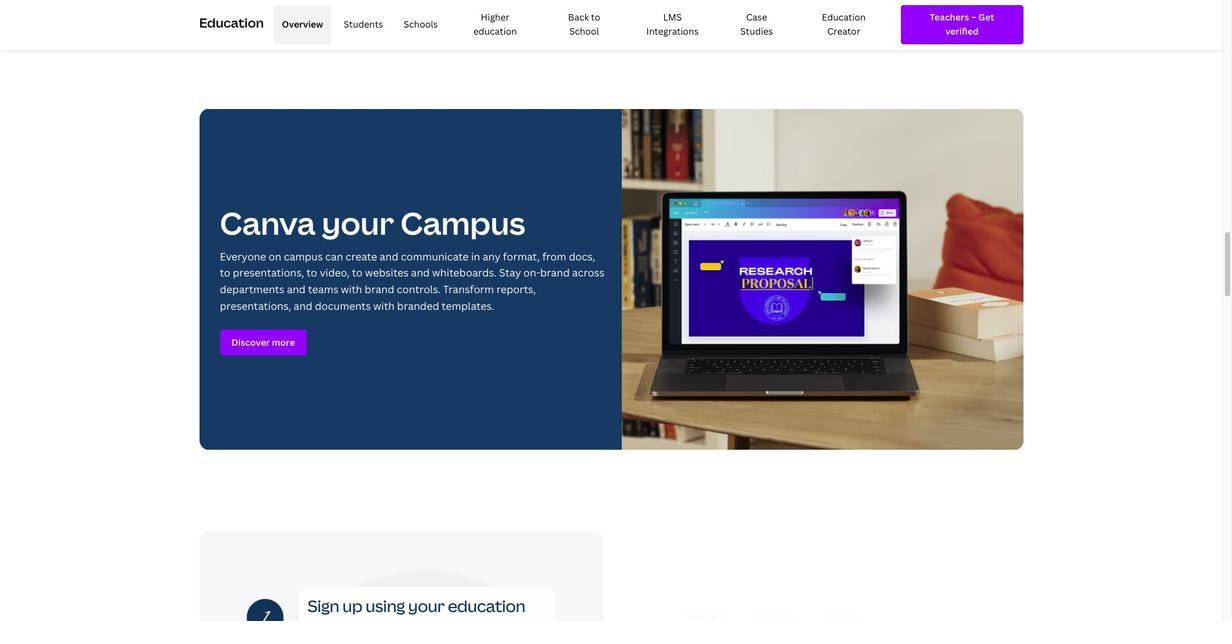 Task type: locate. For each thing, give the bounding box(es) containing it.
to down create
[[352, 266, 363, 280]]

education for education
[[199, 14, 264, 32]]

1 vertical spatial presentations,
[[220, 299, 291, 313]]

to down campus
[[307, 266, 317, 280]]

students
[[344, 18, 383, 30]]

on
[[269, 250, 282, 264]]

0 horizontal spatial education
[[199, 14, 264, 32]]

and up websites
[[380, 250, 399, 264]]

higher education
[[474, 11, 517, 37]]

stay
[[499, 266, 521, 280]]

with up documents
[[341, 283, 363, 297]]

format,
[[503, 250, 540, 264]]

1 vertical spatial with
[[374, 299, 395, 313]]

integrations
[[647, 25, 699, 37]]

to down 'everyone'
[[220, 266, 230, 280]]

in
[[471, 250, 481, 264]]

presentations,
[[233, 266, 304, 280], [220, 299, 291, 313]]

schools
[[404, 18, 438, 30]]

case studies link
[[722, 5, 792, 44]]

with
[[341, 283, 363, 297], [374, 299, 395, 313]]

with down websites
[[374, 299, 395, 313]]

brand
[[541, 266, 570, 280], [365, 283, 395, 297]]

to
[[591, 11, 601, 23], [220, 266, 230, 280], [307, 266, 317, 280], [352, 266, 363, 280]]

higher
[[481, 11, 510, 23]]

brand down from
[[541, 266, 570, 280]]

departments
[[220, 283, 285, 297]]

higher education link
[[451, 5, 540, 44]]

1 horizontal spatial with
[[374, 299, 395, 313]]

education
[[823, 11, 866, 23], [199, 14, 264, 32]]

any
[[483, 250, 501, 264]]

and
[[380, 250, 399, 264], [411, 266, 430, 280], [287, 283, 306, 297], [294, 299, 313, 313]]

brand down websites
[[365, 283, 395, 297]]

campus
[[284, 250, 323, 264]]

presentations, down departments
[[220, 299, 291, 313]]

0 horizontal spatial with
[[341, 283, 363, 297]]

education inside menu bar
[[823, 11, 866, 23]]

transform
[[443, 283, 494, 297]]

1 horizontal spatial education
[[823, 11, 866, 23]]

education creator
[[823, 11, 866, 37]]

lms integrations
[[647, 11, 699, 37]]

across
[[573, 266, 605, 280]]

back to school link
[[545, 5, 624, 44]]

1 vertical spatial brand
[[365, 283, 395, 297]]

campus
[[401, 203, 526, 244]]

studies
[[741, 25, 773, 37]]

presentations, down "on"
[[233, 266, 304, 280]]

menu bar
[[269, 5, 891, 44]]

education
[[474, 25, 517, 37]]

0 horizontal spatial brand
[[365, 283, 395, 297]]

to right back on the left of page
[[591, 11, 601, 23]]

menu bar containing higher education
[[269, 5, 891, 44]]

1 horizontal spatial brand
[[541, 266, 570, 280]]

video,
[[320, 266, 350, 280]]



Task type: describe. For each thing, give the bounding box(es) containing it.
from
[[543, 250, 567, 264]]

case studies
[[741, 11, 773, 37]]

communicate
[[401, 250, 469, 264]]

0 vertical spatial presentations,
[[233, 266, 304, 280]]

controls.
[[397, 283, 441, 297]]

case
[[747, 11, 768, 23]]

templates.
[[442, 299, 495, 313]]

0 vertical spatial brand
[[541, 266, 570, 280]]

and down teams
[[294, 299, 313, 313]]

teachers – get verified image
[[913, 10, 1012, 39]]

can
[[325, 250, 343, 264]]

lms
[[664, 11, 682, 23]]

education for education creator
[[823, 11, 866, 23]]

creator
[[828, 25, 861, 37]]

branded
[[397, 299, 440, 313]]

to inside back to school
[[591, 11, 601, 23]]

docs,
[[569, 250, 596, 264]]

and up controls.
[[411, 266, 430, 280]]

students link
[[336, 5, 391, 44]]

canva your campus everyone on campus can create and communicate in any format, from docs, to presentations, to video, to websites and whiteboards. stay on-brand across departments and teams with brand controls. transform reports, presentations, and documents with branded templates.
[[220, 203, 605, 313]]

and left teams
[[287, 283, 306, 297]]

lms integrations link
[[629, 5, 717, 44]]

canva
[[220, 203, 316, 244]]

teams
[[308, 283, 339, 297]]

whiteboards.
[[433, 266, 497, 280]]

education creator link
[[798, 5, 891, 44]]

school
[[570, 25, 600, 37]]

education element
[[199, 0, 1024, 49]]

reports,
[[497, 283, 536, 297]]

overview
[[282, 18, 323, 30]]

your
[[322, 203, 394, 244]]

schools link
[[396, 5, 446, 44]]

overview link
[[274, 5, 331, 44]]

everyone
[[220, 250, 266, 264]]

create
[[346, 250, 377, 264]]

on-
[[524, 266, 541, 280]]

websites
[[365, 266, 409, 280]]

back
[[569, 11, 589, 23]]

back to school
[[569, 11, 601, 37]]

0 vertical spatial with
[[341, 283, 363, 297]]

menu bar inside 'education' element
[[269, 5, 891, 44]]

documents
[[315, 299, 371, 313]]



Task type: vqa. For each thing, say whether or not it's contained in the screenshot.
folder
no



